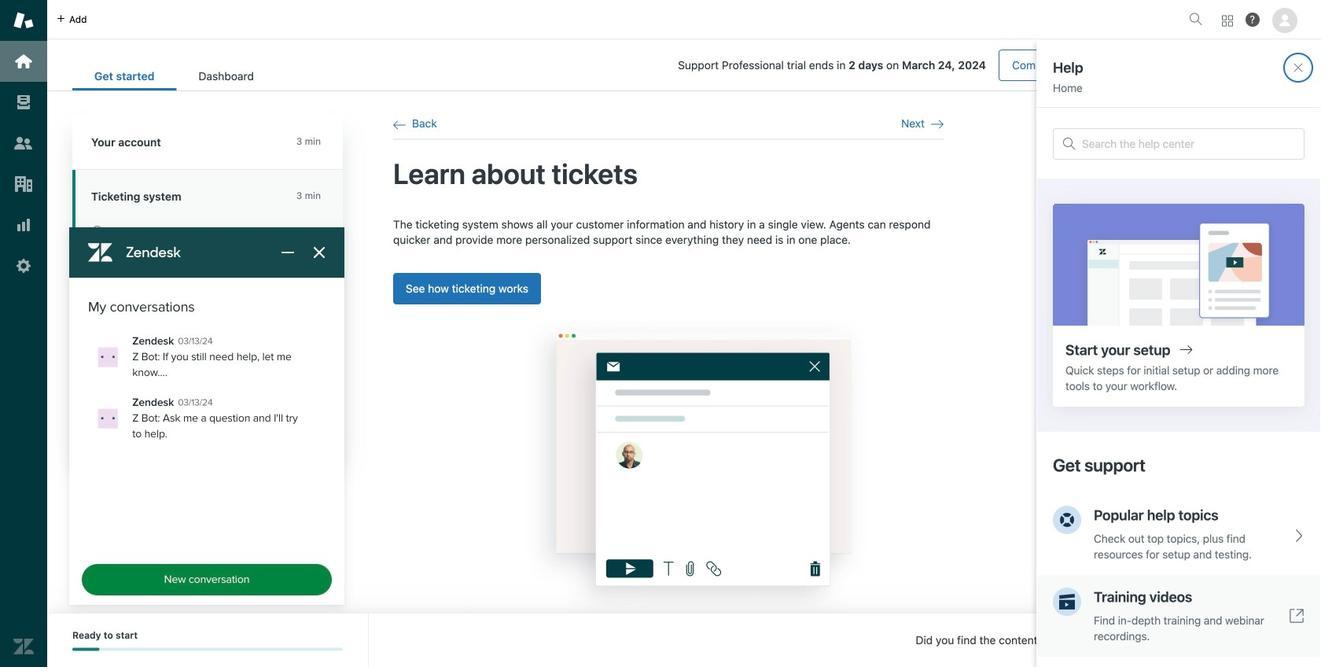 Task type: locate. For each thing, give the bounding box(es) containing it.
main element
[[0, 0, 47, 667]]

zendesk support image
[[13, 10, 34, 31]]

heading
[[72, 116, 343, 170], [72, 290, 343, 345], [72, 345, 343, 399], [72, 399, 343, 456]]

get help image
[[1246, 13, 1260, 27]]

zendesk image
[[13, 637, 34, 657]]

1 heading from the top
[[72, 116, 343, 170]]

tab
[[177, 61, 276, 90]]

views image
[[13, 92, 34, 113]]

progress bar
[[72, 648, 343, 651]]

4 heading from the top
[[72, 399, 343, 456]]

tab list
[[72, 61, 276, 90]]

organizations image
[[13, 174, 34, 194]]



Task type: vqa. For each thing, say whether or not it's contained in the screenshot.
'Indicates location of where to select views.' image
no



Task type: describe. For each thing, give the bounding box(es) containing it.
reporting image
[[13, 215, 34, 235]]

customers image
[[13, 133, 34, 153]]

March 24, 2024 text field
[[902, 59, 987, 72]]

get started image
[[13, 51, 34, 72]]

admin image
[[13, 256, 34, 276]]

3 heading from the top
[[72, 345, 343, 399]]

2 heading from the top
[[72, 290, 343, 345]]

zendesk products image
[[1223, 15, 1234, 26]]



